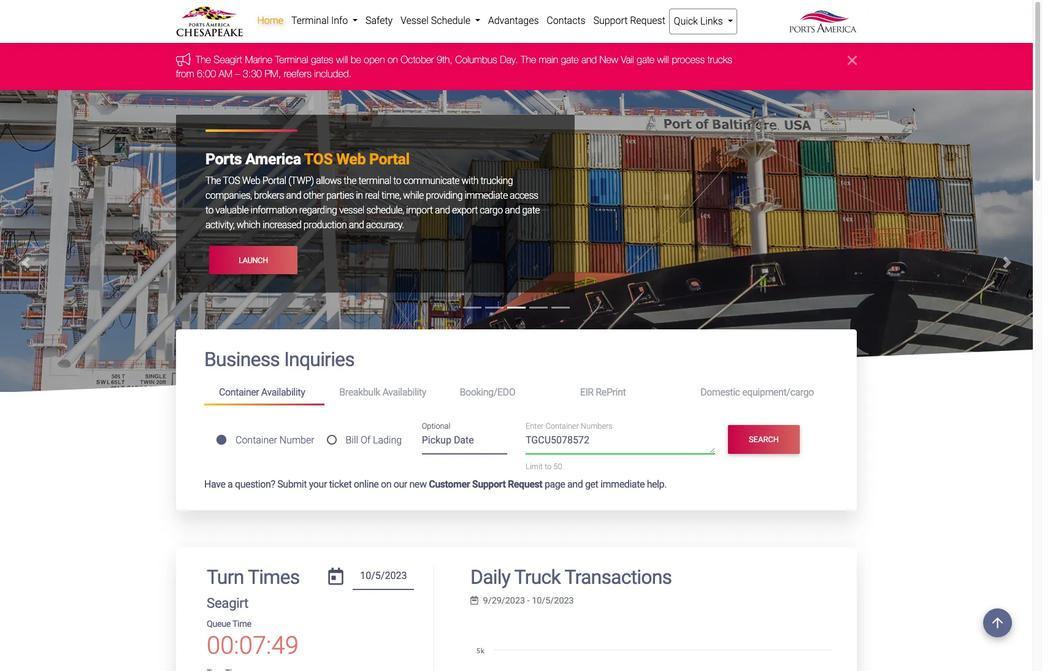 Task type: describe. For each thing, give the bounding box(es) containing it.
support inside 00:07:49 main content
[[472, 479, 506, 490]]

support request link
[[589, 9, 669, 33]]

accuracy.
[[366, 219, 404, 231]]

online
[[354, 479, 379, 490]]

business
[[204, 348, 280, 371]]

reefers
[[284, 68, 311, 79]]

container number
[[236, 434, 314, 446]]

0 vertical spatial tos
[[304, 150, 333, 168]]

and down the providing on the left
[[435, 204, 450, 216]]

the seagirt marine terminal gates will be open on october 9th, columbus day. the main gate and new vail gate will process trucks from 6:00 am – 3:30 pm, reefers included. alert
[[0, 43, 1033, 90]]

immediate inside 00:07:49 main content
[[600, 479, 645, 490]]

vessel schedule
[[400, 15, 473, 26]]

Enter Container Numbers text field
[[526, 433, 715, 454]]

tos inside the tos web portal (twp) allows the terminal to communicate with trucking companies,                         brokers and other parties in real time, while providing immediate access to valuable                         information regarding vessel schedule, import and export cargo and gate activity, which increased production and accuracy.
[[223, 175, 240, 187]]

get
[[585, 479, 598, 490]]

in
[[356, 190, 363, 201]]

cargo
[[480, 204, 503, 216]]

–
[[235, 68, 240, 79]]

on inside 00:07:49 main content
[[381, 479, 391, 490]]

schedule
[[431, 15, 470, 26]]

pm,
[[265, 68, 281, 79]]

bullhorn image
[[176, 53, 196, 66]]

reprint
[[596, 386, 626, 398]]

3:30
[[243, 68, 262, 79]]

have
[[204, 479, 225, 490]]

links
[[700, 15, 723, 27]]

customer support request link
[[429, 479, 542, 490]]

the for the seagirt marine terminal gates will be open on october 9th, columbus day. the main gate and new vail gate will process trucks from 6:00 am – 3:30 pm, reefers included.
[[196, 54, 211, 65]]

1 horizontal spatial web
[[336, 150, 366, 168]]

limit
[[526, 462, 543, 471]]

close image
[[848, 53, 857, 68]]

enter
[[526, 421, 544, 430]]

1 vertical spatial container
[[546, 421, 579, 430]]

the
[[344, 175, 356, 187]]

go to top image
[[983, 608, 1012, 637]]

terminal inside the seagirt marine terminal gates will be open on october 9th, columbus day. the main gate and new vail gate will process trucks from 6:00 am – 3:30 pm, reefers included.
[[275, 54, 308, 65]]

contacts
[[547, 15, 586, 26]]

have a question? submit your ticket online on our new customer support request page and get immediate help.
[[204, 479, 667, 490]]

the seagirt marine terminal gates will be open on october 9th, columbus day. the main gate and new vail gate will process trucks from 6:00 am – 3:30 pm, reefers included. link
[[176, 54, 732, 79]]

october
[[401, 54, 434, 65]]

terminal info link
[[287, 9, 362, 33]]

availability for breakbulk availability
[[382, 386, 426, 398]]

ticket
[[329, 479, 352, 490]]

domestic equipment/cargo link
[[686, 381, 829, 404]]

domestic
[[700, 386, 740, 398]]

trucking
[[481, 175, 513, 187]]

regarding
[[299, 204, 337, 216]]

advantages link
[[484, 9, 543, 33]]

and down vessel
[[349, 219, 364, 231]]

time,
[[381, 190, 401, 201]]

0 vertical spatial to
[[393, 175, 401, 187]]

times
[[248, 566, 300, 589]]

container for container availability
[[219, 386, 259, 398]]

submit
[[277, 479, 307, 490]]

quick links
[[674, 15, 725, 27]]

support request
[[593, 15, 665, 26]]

quick
[[674, 15, 698, 27]]

50
[[553, 462, 562, 471]]

america
[[245, 150, 301, 168]]

9th,
[[437, 54, 453, 65]]

providing
[[426, 190, 463, 201]]

vessel
[[400, 15, 429, 26]]

gate inside the tos web portal (twp) allows the terminal to communicate with trucking companies,                         brokers and other parties in real time, while providing immediate access to valuable                         information regarding vessel schedule, import and export cargo and gate activity, which increased production and accuracy.
[[522, 204, 540, 216]]

production
[[304, 219, 347, 231]]

other
[[303, 190, 324, 201]]

help.
[[647, 479, 667, 490]]

new
[[409, 479, 427, 490]]

1 horizontal spatial portal
[[369, 150, 410, 168]]

information
[[251, 204, 297, 216]]

breakbulk availability link
[[325, 381, 445, 404]]

info
[[331, 15, 348, 26]]

bill of lading
[[346, 434, 402, 446]]

the tos web portal (twp) allows the terminal to communicate with trucking companies,                         brokers and other parties in real time, while providing immediate access to valuable                         information regarding vessel schedule, import and export cargo and gate activity, which increased production and accuracy.
[[205, 175, 540, 231]]

eir reprint
[[580, 386, 626, 398]]

breakbulk availability
[[339, 386, 426, 398]]

while
[[403, 190, 424, 201]]

the right day. on the left top of page
[[521, 54, 536, 65]]

import
[[406, 204, 433, 216]]

daily
[[470, 566, 510, 589]]

which
[[237, 219, 260, 231]]

turn times
[[207, 566, 300, 589]]



Task type: locate. For each thing, give the bounding box(es) containing it.
truck
[[514, 566, 561, 589]]

main
[[539, 54, 558, 65]]

9/29/2023
[[483, 595, 525, 606]]

6:00
[[197, 68, 216, 79]]

vessel
[[339, 204, 364, 216]]

limit to 50
[[526, 462, 562, 471]]

support right customer
[[472, 479, 506, 490]]

0 vertical spatial web
[[336, 150, 366, 168]]

1 vertical spatial to
[[205, 204, 213, 216]]

domestic equipment/cargo
[[700, 386, 814, 398]]

1 horizontal spatial availability
[[382, 386, 426, 398]]

1 horizontal spatial immediate
[[600, 479, 645, 490]]

page
[[545, 479, 565, 490]]

seagirt up am
[[214, 54, 242, 65]]

lading
[[373, 434, 402, 446]]

the inside the tos web portal (twp) allows the terminal to communicate with trucking companies,                         brokers and other parties in real time, while providing immediate access to valuable                         information regarding vessel schedule, import and export cargo and gate activity, which increased production and accuracy.
[[205, 175, 221, 187]]

0 vertical spatial container
[[219, 386, 259, 398]]

on left our
[[381, 479, 391, 490]]

will left be
[[336, 54, 348, 65]]

numbers
[[581, 421, 613, 430]]

1 vertical spatial seagirt
[[207, 595, 248, 611]]

enter container numbers
[[526, 421, 613, 430]]

search button
[[728, 425, 800, 454]]

availability
[[261, 386, 305, 398], [382, 386, 426, 398]]

container down business
[[219, 386, 259, 398]]

customer
[[429, 479, 470, 490]]

schedule,
[[366, 204, 404, 216]]

1 vertical spatial terminal
[[275, 54, 308, 65]]

be
[[351, 54, 361, 65]]

availability for container availability
[[261, 386, 305, 398]]

immediate up the cargo
[[465, 190, 508, 201]]

to left 50
[[545, 462, 552, 471]]

10/5/2023
[[532, 595, 574, 606]]

booking/edo link
[[445, 381, 565, 404]]

queue
[[207, 619, 231, 629]]

safety link
[[362, 9, 397, 33]]

to up time,
[[393, 175, 401, 187]]

inquiries
[[284, 348, 355, 371]]

trucks
[[708, 54, 732, 65]]

0 vertical spatial terminal
[[291, 15, 329, 26]]

and left new
[[581, 54, 597, 65]]

tos
[[304, 150, 333, 168], [223, 175, 240, 187]]

question?
[[235, 479, 275, 490]]

vessel schedule link
[[397, 9, 484, 33]]

time
[[232, 619, 251, 629]]

2 horizontal spatial to
[[545, 462, 552, 471]]

gate
[[561, 54, 579, 65], [637, 54, 655, 65], [522, 204, 540, 216]]

open
[[364, 54, 385, 65]]

1 vertical spatial request
[[508, 479, 542, 490]]

tos up companies,
[[223, 175, 240, 187]]

1 vertical spatial portal
[[262, 175, 286, 187]]

equipment/cargo
[[742, 386, 814, 398]]

increased
[[263, 219, 301, 231]]

and inside 00:07:49 main content
[[567, 479, 583, 490]]

1 vertical spatial support
[[472, 479, 506, 490]]

quick links link
[[669, 9, 737, 34]]

allows
[[316, 175, 342, 187]]

the up companies,
[[205, 175, 221, 187]]

1 vertical spatial on
[[381, 479, 391, 490]]

the seagirt marine terminal gates will be open on october 9th, columbus day. the main gate and new vail gate will process trucks from 6:00 am – 3:30 pm, reefers included.
[[176, 54, 732, 79]]

immediate right get
[[600, 479, 645, 490]]

turn
[[207, 566, 244, 589]]

availability down business inquiries
[[261, 386, 305, 398]]

container right enter
[[546, 421, 579, 430]]

None text field
[[353, 566, 414, 590]]

on right open
[[388, 54, 398, 65]]

request
[[630, 15, 665, 26], [508, 479, 542, 490]]

Optional text field
[[422, 430, 507, 454]]

eir reprint link
[[565, 381, 686, 404]]

0 vertical spatial request
[[630, 15, 665, 26]]

web up the
[[336, 150, 366, 168]]

support up new
[[593, 15, 628, 26]]

transactions
[[565, 566, 672, 589]]

export
[[452, 204, 478, 216]]

ports america tos web portal
[[205, 150, 410, 168]]

am
[[219, 68, 232, 79]]

1 horizontal spatial tos
[[304, 150, 333, 168]]

2 availability from the left
[[382, 386, 426, 398]]

1 horizontal spatial will
[[657, 54, 669, 65]]

1 will from the left
[[336, 54, 348, 65]]

gate right main
[[561, 54, 579, 65]]

immediate
[[465, 190, 508, 201], [600, 479, 645, 490]]

2 will from the left
[[657, 54, 669, 65]]

the for the tos web portal (twp) allows the terminal to communicate with trucking companies,                         brokers and other parties in real time, while providing immediate access to valuable                         information regarding vessel schedule, import and export cargo and gate activity, which increased production and accuracy.
[[205, 175, 221, 187]]

ports
[[205, 150, 242, 168]]

gate right vail
[[637, 54, 655, 65]]

1 horizontal spatial gate
[[561, 54, 579, 65]]

0 horizontal spatial gate
[[522, 204, 540, 216]]

activity,
[[205, 219, 234, 231]]

valuable
[[215, 204, 249, 216]]

0 horizontal spatial request
[[508, 479, 542, 490]]

seagirt up queue
[[207, 595, 248, 611]]

web up brokers
[[242, 175, 260, 187]]

availability right breakbulk
[[382, 386, 426, 398]]

1 horizontal spatial request
[[630, 15, 665, 26]]

9/29/2023 - 10/5/2023
[[483, 595, 574, 606]]

container for container number
[[236, 434, 277, 446]]

home
[[257, 15, 283, 26]]

to inside 00:07:49 main content
[[545, 462, 552, 471]]

contacts link
[[543, 9, 589, 33]]

container availability link
[[204, 381, 325, 406]]

will left process
[[657, 54, 669, 65]]

to up activity,
[[205, 204, 213, 216]]

support
[[593, 15, 628, 26], [472, 479, 506, 490]]

request left quick
[[630, 15, 665, 26]]

launch link
[[209, 246, 297, 274]]

(twp)
[[288, 175, 314, 187]]

0 horizontal spatial tos
[[223, 175, 240, 187]]

1 availability from the left
[[261, 386, 305, 398]]

portal up brokers
[[262, 175, 286, 187]]

0 horizontal spatial to
[[205, 204, 213, 216]]

0 vertical spatial portal
[[369, 150, 410, 168]]

with
[[462, 175, 478, 187]]

0 horizontal spatial will
[[336, 54, 348, 65]]

0 vertical spatial support
[[593, 15, 628, 26]]

terminal
[[291, 15, 329, 26], [275, 54, 308, 65]]

0 horizontal spatial immediate
[[465, 190, 508, 201]]

00:07:49 main content
[[167, 329, 866, 671]]

tos up allows
[[304, 150, 333, 168]]

and inside the seagirt marine terminal gates will be open on october 9th, columbus day. the main gate and new vail gate will process trucks from 6:00 am – 3:30 pm, reefers included.
[[581, 54, 597, 65]]

0 horizontal spatial support
[[472, 479, 506, 490]]

1 vertical spatial tos
[[223, 175, 240, 187]]

process
[[672, 54, 705, 65]]

web inside the tos web portal (twp) allows the terminal to communicate with trucking companies,                         brokers and other parties in real time, while providing immediate access to valuable                         information regarding vessel schedule, import and export cargo and gate activity, which increased production and accuracy.
[[242, 175, 260, 187]]

on inside the seagirt marine terminal gates will be open on october 9th, columbus day. the main gate and new vail gate will process trucks from 6:00 am – 3:30 pm, reefers included.
[[388, 54, 398, 65]]

tos web portal image
[[0, 90, 1033, 536]]

1 horizontal spatial to
[[393, 175, 401, 187]]

breakbulk
[[339, 386, 380, 398]]

from
[[176, 68, 194, 79]]

0 horizontal spatial portal
[[262, 175, 286, 187]]

0 vertical spatial on
[[388, 54, 398, 65]]

seagirt inside 00:07:49 main content
[[207, 595, 248, 611]]

gate down access
[[522, 204, 540, 216]]

seagirt inside the seagirt marine terminal gates will be open on october 9th, columbus day. the main gate and new vail gate will process trucks from 6:00 am – 3:30 pm, reefers included.
[[214, 54, 242, 65]]

portal up 'terminal' at the left top
[[369, 150, 410, 168]]

and left get
[[567, 479, 583, 490]]

daily truck transactions
[[470, 566, 672, 589]]

marine
[[245, 54, 272, 65]]

a
[[228, 479, 233, 490]]

request down the limit
[[508, 479, 542, 490]]

launch
[[239, 256, 268, 265]]

portal inside the tos web portal (twp) allows the terminal to communicate with trucking companies,                         brokers and other parties in real time, while providing immediate access to valuable                         information regarding vessel schedule, import and export cargo and gate activity, which increased production and accuracy.
[[262, 175, 286, 187]]

advantages
[[488, 15, 539, 26]]

real
[[365, 190, 379, 201]]

and down access
[[505, 204, 520, 216]]

0 horizontal spatial web
[[242, 175, 260, 187]]

and down (twp)
[[286, 190, 301, 201]]

number
[[280, 434, 314, 446]]

included.
[[314, 68, 352, 79]]

the up 6:00
[[196, 54, 211, 65]]

terminal
[[358, 175, 391, 187]]

search
[[749, 435, 779, 444]]

2 horizontal spatial gate
[[637, 54, 655, 65]]

home link
[[253, 9, 287, 33]]

communicate
[[403, 175, 459, 187]]

1 horizontal spatial support
[[593, 15, 628, 26]]

of
[[361, 434, 371, 446]]

request inside 00:07:49 main content
[[508, 479, 542, 490]]

1 vertical spatial web
[[242, 175, 260, 187]]

our
[[394, 479, 407, 490]]

terminal up reefers
[[275, 54, 308, 65]]

calendar day image
[[328, 568, 343, 585]]

0 vertical spatial immediate
[[465, 190, 508, 201]]

2 vertical spatial to
[[545, 462, 552, 471]]

web
[[336, 150, 366, 168], [242, 175, 260, 187]]

00:07:49
[[207, 631, 299, 660]]

2 vertical spatial container
[[236, 434, 277, 446]]

optional
[[422, 421, 450, 430]]

immediate inside the tos web portal (twp) allows the terminal to communicate with trucking companies,                         brokers and other parties in real time, while providing immediate access to valuable                         information regarding vessel schedule, import and export cargo and gate activity, which increased production and accuracy.
[[465, 190, 508, 201]]

0 horizontal spatial availability
[[261, 386, 305, 398]]

calendar week image
[[470, 596, 478, 605]]

terminal info
[[291, 15, 350, 26]]

business inquiries
[[204, 348, 355, 371]]

0 vertical spatial seagirt
[[214, 54, 242, 65]]

1 vertical spatial immediate
[[600, 479, 645, 490]]

container left number
[[236, 434, 277, 446]]

terminal left info
[[291, 15, 329, 26]]



Task type: vqa. For each thing, say whether or not it's contained in the screenshot.
Inquiries
yes



